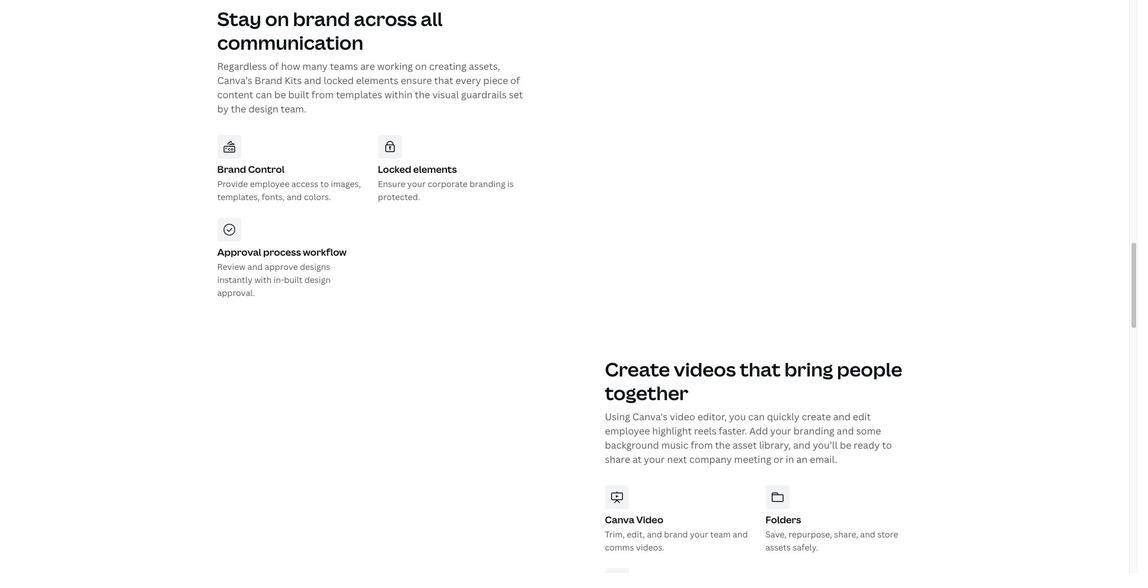 Task type: locate. For each thing, give the bounding box(es) containing it.
1 vertical spatial from
[[691, 439, 713, 452]]

from down reels
[[691, 439, 713, 452]]

1 vertical spatial built
[[284, 274, 303, 286]]

content
[[217, 88, 253, 101]]

brand inside stay on brand across all communication regardless of how many teams are working on creating assets, canva's brand kits and locked elements ensure that every piece of content can be built from templates within the visual guardrails set by the design team.
[[255, 74, 282, 87]]

that inside stay on brand across all communication regardless of how many teams are working on creating assets, canva's brand kits and locked elements ensure that every piece of content can be built from templates within the visual guardrails set by the design team.
[[434, 74, 453, 87]]

share,
[[834, 529, 859, 541]]

designs
[[300, 261, 330, 273]]

0 horizontal spatial elements
[[356, 74, 399, 87]]

0 horizontal spatial can
[[256, 88, 272, 101]]

all
[[421, 6, 443, 31]]

your down quickly
[[771, 425, 791, 438]]

you'll
[[813, 439, 838, 452]]

provide
[[217, 178, 248, 190]]

that inside create videos that bring people together using canva's video editor, you can quickly create and edit employee highlight reels faster. add your branding and some background music from the asset library, and you'll be ready to share at your next company meeting or in an email.
[[740, 357, 781, 382]]

and left store
[[861, 529, 876, 541]]

1 vertical spatial of
[[511, 74, 520, 87]]

assets
[[766, 542, 791, 554]]

elements
[[356, 74, 399, 87], [413, 163, 457, 176]]

1 vertical spatial that
[[740, 357, 781, 382]]

of left how
[[269, 60, 279, 73]]

0 horizontal spatial of
[[269, 60, 279, 73]]

0 vertical spatial brand
[[255, 74, 282, 87]]

1 vertical spatial design
[[305, 274, 331, 286]]

1 vertical spatial employee
[[605, 425, 650, 438]]

elements down the are
[[356, 74, 399, 87]]

1 vertical spatial branding
[[794, 425, 835, 438]]

0 vertical spatial to
[[320, 178, 329, 190]]

templates,
[[217, 191, 260, 203]]

0 vertical spatial of
[[269, 60, 279, 73]]

design left team.
[[249, 102, 278, 115]]

together
[[605, 381, 689, 406]]

1 vertical spatial on
[[415, 60, 427, 73]]

0 vertical spatial that
[[434, 74, 453, 87]]

regardless
[[217, 60, 267, 73]]

every
[[456, 74, 481, 87]]

0 horizontal spatial that
[[434, 74, 453, 87]]

to right "ready" on the right of the page
[[882, 439, 892, 452]]

brand left kits
[[255, 74, 282, 87]]

on up the ensure
[[415, 60, 427, 73]]

design inside stay on brand across all communication regardless of how many teams are working on creating assets, canva's brand kits and locked elements ensure that every piece of content can be built from templates within the visual guardrails set by the design team.
[[249, 102, 278, 115]]

1 horizontal spatial employee
[[605, 425, 650, 438]]

to up colors.
[[320, 178, 329, 190]]

you
[[729, 411, 746, 424]]

0 horizontal spatial design
[[249, 102, 278, 115]]

1 horizontal spatial from
[[691, 439, 713, 452]]

1 horizontal spatial the
[[415, 88, 430, 101]]

can right content
[[256, 88, 272, 101]]

brand
[[293, 6, 350, 31], [664, 529, 688, 541]]

1 vertical spatial be
[[840, 439, 852, 452]]

1 horizontal spatial brand
[[664, 529, 688, 541]]

meeting
[[734, 453, 772, 467]]

corporate
[[428, 178, 468, 190]]

and inside stay on brand across all communication regardless of how many teams are working on creating assets, canva's brand kits and locked elements ensure that every piece of content can be built from templates within the visual guardrails set by the design team.
[[304, 74, 321, 87]]

your inside the ensure your corporate branding is protected.
[[408, 178, 426, 190]]

process
[[263, 246, 301, 259]]

1 horizontal spatial be
[[840, 439, 852, 452]]

0 vertical spatial design
[[249, 102, 278, 115]]

the
[[415, 88, 430, 101], [231, 102, 246, 115], [715, 439, 731, 452]]

branding left 'is'
[[470, 178, 506, 190]]

your right at
[[644, 453, 665, 467]]

from
[[312, 88, 334, 101], [691, 439, 713, 452]]

0 vertical spatial employee
[[250, 178, 290, 190]]

approval process workflow review and approve designs instantly with in-built design approval.
[[217, 246, 347, 299]]

0 horizontal spatial be
[[274, 88, 286, 101]]

0 vertical spatial built
[[288, 88, 309, 101]]

0 vertical spatial on
[[265, 6, 289, 31]]

can
[[256, 88, 272, 101], [748, 411, 765, 424]]

1 vertical spatial brand
[[664, 529, 688, 541]]

brand inside stay on brand across all communication regardless of how many teams are working on creating assets, canva's brand kits and locked elements ensure that every piece of content can be built from templates within the visual guardrails set by the design team.
[[293, 6, 350, 31]]

1 horizontal spatial of
[[511, 74, 520, 87]]

0 vertical spatial the
[[415, 88, 430, 101]]

brand
[[255, 74, 282, 87], [217, 163, 246, 176]]

can up add
[[748, 411, 765, 424]]

control
[[248, 163, 285, 176]]

ensure your corporate branding is protected.
[[378, 178, 514, 203]]

and down access
[[287, 191, 302, 203]]

can inside create videos that bring people together using canva's video editor, you can quickly create and edit employee highlight reels faster. add your branding and some background music from the asset library, and you'll be ready to share at your next company meeting or in an email.
[[748, 411, 765, 424]]

and down edit
[[837, 425, 854, 438]]

the down content
[[231, 102, 246, 115]]

your down locked elements
[[408, 178, 426, 190]]

asset
[[733, 439, 757, 452]]

and down many
[[304, 74, 321, 87]]

and
[[304, 74, 321, 87], [287, 191, 302, 203], [248, 261, 263, 273], [834, 411, 851, 424], [837, 425, 854, 438], [793, 439, 811, 452], [647, 529, 662, 541], [733, 529, 748, 541], [861, 529, 876, 541]]

0 horizontal spatial to
[[320, 178, 329, 190]]

many
[[303, 60, 328, 73]]

fonts,
[[262, 191, 285, 203]]

2 horizontal spatial the
[[715, 439, 731, 452]]

that left bring
[[740, 357, 781, 382]]

working
[[377, 60, 413, 73]]

the down faster. on the bottom right
[[715, 439, 731, 452]]

1 horizontal spatial can
[[748, 411, 765, 424]]

that up visual
[[434, 74, 453, 87]]

instantly
[[217, 274, 252, 286]]

team.
[[281, 102, 307, 115]]

from down locked
[[312, 88, 334, 101]]

highlight
[[652, 425, 692, 438]]

1 vertical spatial can
[[748, 411, 765, 424]]

1 horizontal spatial to
[[882, 439, 892, 452]]

0 horizontal spatial from
[[312, 88, 334, 101]]

the down the ensure
[[415, 88, 430, 101]]

canva's
[[633, 411, 668, 424]]

0 horizontal spatial branding
[[470, 178, 506, 190]]

to
[[320, 178, 329, 190], [882, 439, 892, 452]]

be
[[274, 88, 286, 101], [840, 439, 852, 452]]

1 horizontal spatial that
[[740, 357, 781, 382]]

0 horizontal spatial employee
[[250, 178, 290, 190]]

0 vertical spatial brand
[[293, 6, 350, 31]]

1 vertical spatial brand
[[217, 163, 246, 176]]

an
[[797, 453, 808, 467]]

1 vertical spatial to
[[882, 439, 892, 452]]

elements up corporate
[[413, 163, 457, 176]]

built
[[288, 88, 309, 101], [284, 274, 303, 286]]

and up with
[[248, 261, 263, 273]]

create
[[605, 357, 670, 382]]

folders
[[766, 514, 801, 527]]

branding down create
[[794, 425, 835, 438]]

video
[[636, 514, 664, 527]]

and inside folders save, repurpose, share, and store assets safely.
[[861, 529, 876, 541]]

1 horizontal spatial branding
[[794, 425, 835, 438]]

create videos that bring people together using canva's video editor, you can quickly create and edit employee highlight reels faster. add your branding and some background music from the asset library, and you'll be ready to share at your next company meeting or in an email.
[[605, 357, 903, 467]]

employee up 'background'
[[605, 425, 650, 438]]

employee
[[250, 178, 290, 190], [605, 425, 650, 438]]

your
[[408, 178, 426, 190], [771, 425, 791, 438], [644, 453, 665, 467], [690, 529, 708, 541]]

your left team
[[690, 529, 708, 541]]

brand up provide
[[217, 163, 246, 176]]

built down approve
[[284, 274, 303, 286]]

0 vertical spatial elements
[[356, 74, 399, 87]]

library,
[[759, 439, 791, 452]]

0 vertical spatial can
[[256, 88, 272, 101]]

design down designs at the top of page
[[305, 274, 331, 286]]

faster.
[[719, 425, 747, 438]]

employee up fonts,
[[250, 178, 290, 190]]

your inside canva video trim, edit, and brand your team and comms videos.
[[690, 529, 708, 541]]

locked
[[324, 74, 354, 87]]

to inside create videos that bring people together using canva's video editor, you can quickly create and edit employee highlight reels faster. add your branding and some background music from the asset library, and you'll be ready to share at your next company meeting or in an email.
[[882, 439, 892, 452]]

on
[[265, 6, 289, 31], [415, 60, 427, 73]]

1 horizontal spatial on
[[415, 60, 427, 73]]

create
[[802, 411, 831, 424]]

of up set
[[511, 74, 520, 87]]

brand up many
[[293, 6, 350, 31]]

canva
[[605, 514, 635, 527]]

on right stay
[[265, 6, 289, 31]]

2 vertical spatial the
[[715, 439, 731, 452]]

editor,
[[698, 411, 727, 424]]

0 vertical spatial from
[[312, 88, 334, 101]]

0 horizontal spatial brand
[[293, 6, 350, 31]]

from inside stay on brand across all communication regardless of how many teams are working on creating assets, canva's brand kits and locked elements ensure that every piece of content can be built from templates within the visual guardrails set by the design team.
[[312, 88, 334, 101]]

branding inside create videos that bring people together using canva's video editor, you can quickly create and edit employee highlight reels faster. add your branding and some background music from the asset library, and you'll be ready to share at your next company meeting or in an email.
[[794, 425, 835, 438]]

1 vertical spatial the
[[231, 102, 246, 115]]

built inside stay on brand across all communication regardless of how many teams are working on creating assets, canva's brand kits and locked elements ensure that every piece of content can be built from templates within the visual guardrails set by the design team.
[[288, 88, 309, 101]]

be right the you'll
[[840, 439, 852, 452]]

people
[[837, 357, 903, 382]]

1 horizontal spatial brand
[[255, 74, 282, 87]]

music
[[662, 439, 689, 452]]

0 vertical spatial branding
[[470, 178, 506, 190]]

safely.
[[793, 542, 818, 554]]

team
[[710, 529, 731, 541]]

0 vertical spatial be
[[274, 88, 286, 101]]

set
[[509, 88, 523, 101]]

1 horizontal spatial elements
[[413, 163, 457, 176]]

workflow
[[303, 246, 347, 259]]

1 horizontal spatial design
[[305, 274, 331, 286]]

communication
[[217, 30, 363, 55]]

and inside provide employee access to images, templates, fonts, and colors.
[[287, 191, 302, 203]]

ensure
[[401, 74, 432, 87]]

built up team.
[[288, 88, 309, 101]]

colors.
[[304, 191, 331, 203]]

brand up videos.
[[664, 529, 688, 541]]

from inside create videos that bring people together using canva's video editor, you can quickly create and edit employee highlight reels faster. add your branding and some background music from the asset library, and you'll be ready to share at your next company meeting or in an email.
[[691, 439, 713, 452]]

be down kits
[[274, 88, 286, 101]]



Task type: describe. For each thing, give the bounding box(es) containing it.
creating
[[429, 60, 467, 73]]

email.
[[810, 453, 838, 467]]

company
[[690, 453, 732, 467]]

at
[[633, 453, 642, 467]]

guardrails
[[461, 88, 507, 101]]

0 horizontal spatial on
[[265, 6, 289, 31]]

be inside stay on brand across all communication regardless of how many teams are working on creating assets, canva's brand kits and locked elements ensure that every piece of content can be built from templates within the visual guardrails set by the design team.
[[274, 88, 286, 101]]

to inside provide employee access to images, templates, fonts, and colors.
[[320, 178, 329, 190]]

by
[[217, 102, 229, 115]]

can inside stay on brand across all communication regardless of how many teams are working on creating assets, canva's brand kits and locked elements ensure that every piece of content can be built from templates within the visual guardrails set by the design team.
[[256, 88, 272, 101]]

bring
[[785, 357, 833, 382]]

using
[[605, 411, 630, 424]]

piece
[[483, 74, 508, 87]]

and up the an on the bottom right
[[793, 439, 811, 452]]

next
[[667, 453, 687, 467]]

0 horizontal spatial the
[[231, 102, 246, 115]]

comms
[[605, 542, 634, 554]]

teams
[[330, 60, 358, 73]]

reels
[[694, 425, 717, 438]]

employee inside provide employee access to images, templates, fonts, and colors.
[[250, 178, 290, 190]]

are
[[360, 60, 375, 73]]

branding inside the ensure your corporate branding is protected.
[[470, 178, 506, 190]]

and right team
[[733, 529, 748, 541]]

ensure
[[378, 178, 406, 190]]

templates
[[336, 88, 382, 101]]

with
[[254, 274, 272, 286]]

folders save, repurpose, share, and store assets safely.
[[766, 514, 898, 554]]

some
[[857, 425, 881, 438]]

save,
[[766, 529, 787, 541]]

in
[[786, 453, 794, 467]]

0 horizontal spatial brand
[[217, 163, 246, 176]]

locked
[[378, 163, 411, 176]]

ready
[[854, 439, 880, 452]]

stay on brand across all communication regardless of how many teams are working on creating assets, canva's brand kits and locked elements ensure that every piece of content can be built from templates within the visual guardrails set by the design team.
[[217, 6, 523, 115]]

protected.
[[378, 191, 420, 203]]

locked elements
[[378, 163, 457, 176]]

and up videos.
[[647, 529, 662, 541]]

videos.
[[636, 542, 665, 554]]

approval
[[217, 246, 261, 259]]

brand inside canva video trim, edit, and brand your team and comms videos.
[[664, 529, 688, 541]]

approval.
[[217, 287, 255, 299]]

assets,
[[469, 60, 500, 73]]

access
[[292, 178, 318, 190]]

provide employee access to images, templates, fonts, and colors.
[[217, 178, 361, 203]]

kits
[[285, 74, 302, 87]]

the inside create videos that bring people together using canva's video editor, you can quickly create and edit employee highlight reels faster. add your branding and some background music from the asset library, and you'll be ready to share at your next company meeting or in an email.
[[715, 439, 731, 452]]

edit,
[[627, 529, 645, 541]]

canva's
[[217, 74, 252, 87]]

edit
[[853, 411, 871, 424]]

share
[[605, 453, 630, 467]]

across
[[354, 6, 417, 31]]

in-
[[274, 274, 284, 286]]

be inside create videos that bring people together using canva's video editor, you can quickly create and edit employee highlight reels faster. add your branding and some background music from the asset library, and you'll be ready to share at your next company meeting or in an email.
[[840, 439, 852, 452]]

review
[[217, 261, 246, 273]]

trim,
[[605, 529, 625, 541]]

quickly
[[767, 411, 800, 424]]

elements inside stay on brand across all communication regardless of how many teams are working on creating assets, canva's brand kits and locked elements ensure that every piece of content can be built from templates within the visual guardrails set by the design team.
[[356, 74, 399, 87]]

and inside approval process workflow review and approve designs instantly with in-built design approval.
[[248, 261, 263, 273]]

how
[[281, 60, 300, 73]]

video
[[670, 411, 695, 424]]

videos
[[674, 357, 736, 382]]

stay
[[217, 6, 261, 31]]

within
[[385, 88, 413, 101]]

canva video trim, edit, and brand your team and comms videos.
[[605, 514, 748, 554]]

images,
[[331, 178, 361, 190]]

store
[[878, 529, 898, 541]]

design inside approval process workflow review and approve designs instantly with in-built design approval.
[[305, 274, 331, 286]]

background
[[605, 439, 659, 452]]

built inside approval process workflow review and approve designs instantly with in-built design approval.
[[284, 274, 303, 286]]

and left edit
[[834, 411, 851, 424]]

brand control
[[217, 163, 285, 176]]

repurpose,
[[789, 529, 832, 541]]

employee inside create videos that bring people together using canva's video editor, you can quickly create and edit employee highlight reels faster. add your branding and some background music from the asset library, and you'll be ready to share at your next company meeting or in an email.
[[605, 425, 650, 438]]

visual
[[433, 88, 459, 101]]

add
[[750, 425, 768, 438]]

approve
[[265, 261, 298, 273]]

is
[[508, 178, 514, 190]]

or
[[774, 453, 784, 467]]

1 vertical spatial elements
[[413, 163, 457, 176]]



Task type: vqa. For each thing, say whether or not it's contained in the screenshot.
topmost "branding"
yes



